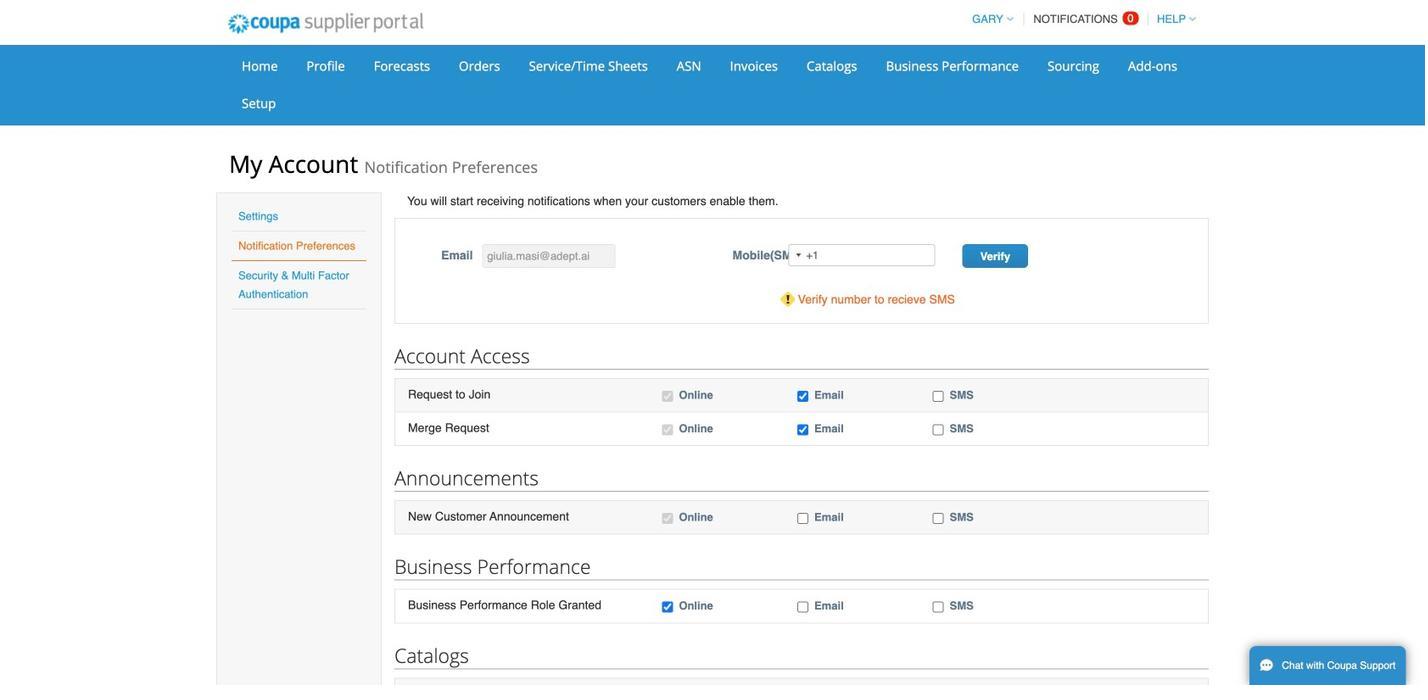 Task type: vqa. For each thing, say whether or not it's contained in the screenshot.
Chat with Coupa Support button
no



Task type: locate. For each thing, give the bounding box(es) containing it.
navigation
[[965, 3, 1197, 36]]

None checkbox
[[662, 391, 673, 402], [798, 425, 809, 436], [662, 514, 673, 525], [662, 391, 673, 402], [798, 425, 809, 436], [662, 514, 673, 525]]

None text field
[[482, 244, 616, 268]]

None checkbox
[[798, 391, 809, 402], [933, 391, 944, 402], [662, 425, 673, 436], [933, 425, 944, 436], [798, 514, 809, 525], [933, 514, 944, 525], [662, 602, 673, 613], [798, 602, 809, 613], [933, 602, 944, 613], [798, 391, 809, 402], [933, 391, 944, 402], [662, 425, 673, 436], [933, 425, 944, 436], [798, 514, 809, 525], [933, 514, 944, 525], [662, 602, 673, 613], [798, 602, 809, 613], [933, 602, 944, 613]]



Task type: describe. For each thing, give the bounding box(es) containing it.
coupa supplier portal image
[[216, 3, 435, 45]]

Telephone country code field
[[790, 245, 806, 266]]

+1 201-555-0123 text field
[[789, 244, 935, 266]]

telephone country code image
[[796, 254, 801, 257]]



